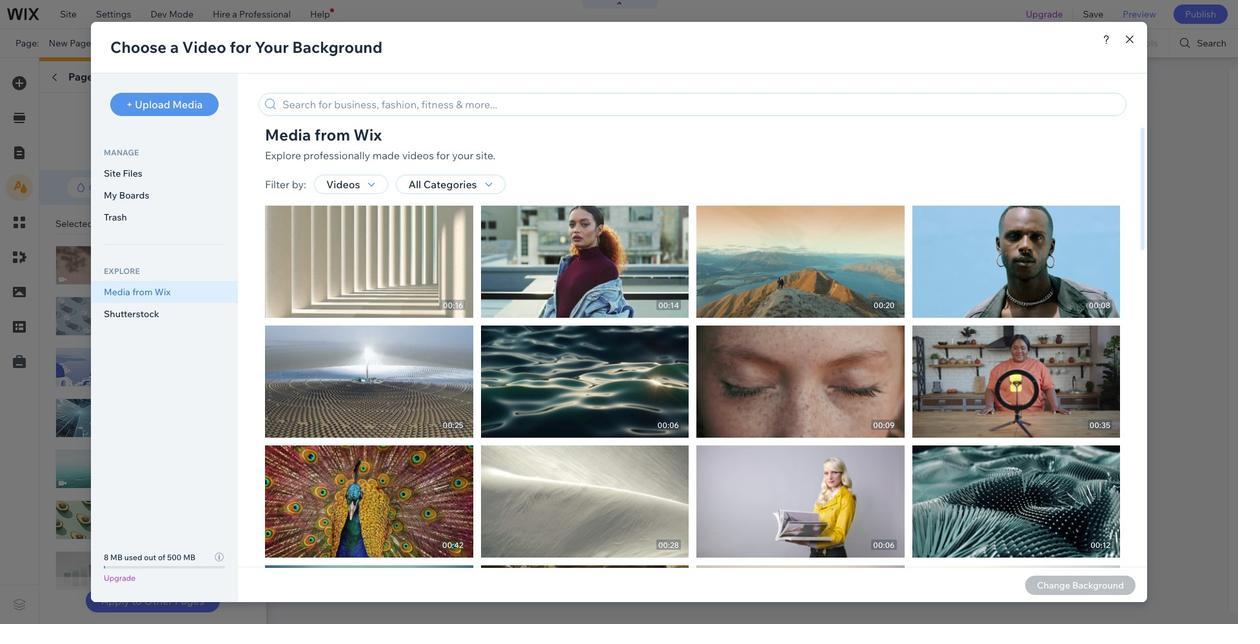 Task type: vqa. For each thing, say whether or not it's contained in the screenshot.
Preview
yes



Task type: locate. For each thing, give the bounding box(es) containing it.
preview
[[1123, 8, 1157, 20]]

save
[[1084, 8, 1104, 20]]

publish button
[[1174, 5, 1228, 24]]

site
[[60, 8, 77, 20]]

new
[[49, 37, 68, 49]]

page down new page
[[68, 70, 93, 83]]

apply
[[101, 595, 130, 608]]

tools
[[1136, 37, 1158, 49]]

0 vertical spatial page
[[70, 37, 91, 49]]

help
[[310, 8, 330, 20]]

dev
[[151, 8, 167, 20]]

search button
[[1171, 29, 1239, 57]]

other
[[144, 595, 173, 608]]

image
[[146, 182, 173, 194]]

site
[[406, 37, 421, 49]]

page
[[70, 37, 91, 49], [68, 70, 93, 83]]

tools button
[[1109, 29, 1170, 57]]

backgrounds
[[95, 218, 150, 230]]

a
[[232, 8, 237, 20]]

pages
[[175, 595, 204, 608]]

page right new
[[70, 37, 91, 49]]



Task type: describe. For each thing, give the bounding box(es) containing it.
page background
[[68, 70, 156, 83]]

1 vertical spatial page
[[68, 70, 93, 83]]

hire a professional
[[213, 8, 291, 20]]

search
[[1198, 37, 1227, 49]]

selected
[[55, 218, 93, 230]]

https://jamespeterson1902.wixsite.com/my-site
[[222, 37, 421, 49]]

to
[[132, 595, 142, 608]]

settings
[[96, 8, 131, 20]]

publish
[[1186, 8, 1217, 20]]

apply to other pages
[[101, 595, 204, 608]]

new page
[[49, 37, 91, 49]]

professional
[[239, 8, 291, 20]]

upgrade
[[1026, 8, 1064, 20]]

save button
[[1074, 0, 1114, 28]]

selected backgrounds
[[55, 218, 150, 230]]

preview button
[[1114, 0, 1166, 28]]

mode
[[169, 8, 194, 20]]

color
[[89, 182, 112, 194]]

background
[[95, 70, 156, 83]]

apply to other pages button
[[86, 590, 220, 613]]

https://jamespeterson1902.wixsite.com/my-
[[222, 37, 406, 49]]

dev mode
[[151, 8, 194, 20]]

hire
[[213, 8, 230, 20]]



